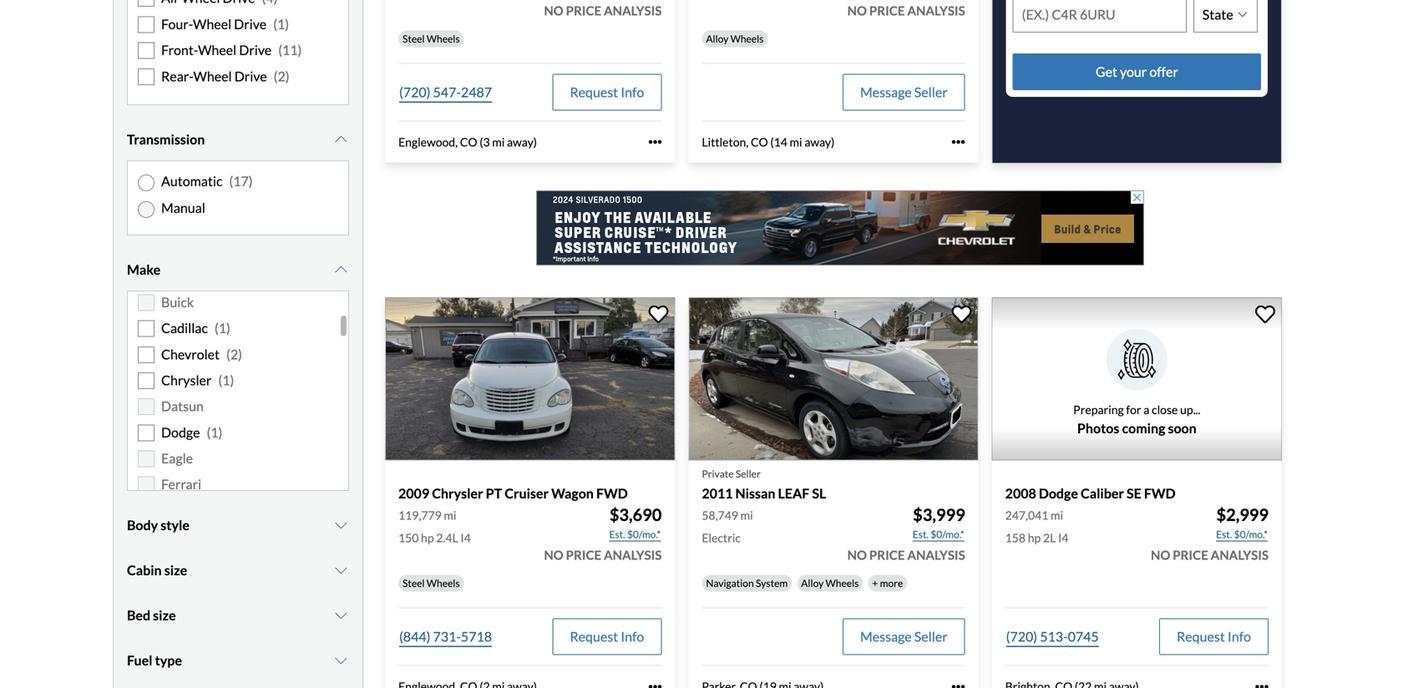 Task type: locate. For each thing, give the bounding box(es) containing it.
0 horizontal spatial $0/mo.*
[[627, 528, 661, 540]]

i4 inside 119,779 mi 150 hp 2.4l i4
[[460, 531, 471, 545]]

wheel for four-
[[193, 16, 231, 32]]

0745
[[1068, 628, 1099, 645]]

est. for $2,999
[[1216, 528, 1232, 540]]

chevrolet
[[161, 346, 220, 362]]

(2) right chevrolet
[[226, 346, 242, 362]]

chevron down image for bed size
[[333, 609, 349, 622]]

0 vertical spatial message seller
[[860, 84, 948, 100]]

2 message seller button from the top
[[843, 618, 965, 655]]

$0/mo.* down $3,999 in the bottom right of the page
[[931, 528, 964, 540]]

1 horizontal spatial est.
[[913, 528, 929, 540]]

1 vertical spatial steel wheels
[[403, 577, 460, 589]]

0 horizontal spatial hp
[[421, 531, 434, 545]]

1 horizontal spatial ellipsis h image
[[1255, 680, 1269, 688]]

i4
[[460, 531, 471, 545], [1058, 531, 1069, 545]]

get your offer button
[[1013, 53, 1261, 90]]

0 vertical spatial alloy
[[706, 32, 729, 45]]

i4 inside 247,041 mi 158 hp 2l i4
[[1058, 531, 1069, 545]]

littleton, co (14 mi away)
[[702, 135, 835, 149]]

2 steel wheels from the top
[[403, 577, 460, 589]]

1 horizontal spatial i4
[[1058, 531, 1069, 545]]

bed
[[127, 607, 150, 623]]

3 chevron down image from the top
[[333, 609, 349, 622]]

est. $0/mo.* button for $3,690
[[608, 526, 662, 543]]

0 horizontal spatial no price analysis
[[544, 3, 662, 18]]

0 horizontal spatial ellipsis h image
[[952, 135, 965, 149]]

co
[[460, 135, 477, 149], [751, 135, 768, 149]]

1 no price analysis from the left
[[544, 3, 662, 18]]

0 horizontal spatial alloy wheels
[[706, 32, 764, 45]]

ellipsis h image
[[952, 135, 965, 149], [1255, 680, 1269, 688]]

price inside $3,999 est. $0/mo.* no price analysis
[[869, 547, 905, 563]]

1 vertical spatial message
[[860, 628, 912, 645]]

dodge down "datsun"
[[161, 424, 200, 440]]

hp right 150
[[421, 531, 434, 545]]

1 vertical spatial size
[[153, 607, 176, 623]]

your
[[1120, 63, 1147, 80]]

i4 for $3,690
[[460, 531, 471, 545]]

est. $0/mo.* button
[[608, 526, 662, 543], [912, 526, 965, 543], [1215, 526, 1269, 543]]

1 vertical spatial steel
[[403, 577, 425, 589]]

(720) left the "547-"
[[399, 84, 430, 100]]

private seller 2011 nissan leaf sl
[[702, 468, 826, 501]]

0 horizontal spatial est.
[[609, 528, 625, 540]]

(EX.) C4R 6URU field
[[1014, 0, 1186, 32]]

chevron down image inside fuel type dropdown button
[[333, 654, 349, 667]]

dodge
[[161, 424, 200, 440], [1039, 485, 1078, 501]]

message
[[860, 84, 912, 100], [860, 628, 912, 645]]

0 vertical spatial (720)
[[399, 84, 430, 100]]

chevron down image for make
[[333, 263, 349, 276]]

1 vertical spatial chrysler
[[432, 485, 483, 501]]

system
[[756, 577, 788, 589]]

chevron down image inside transmission dropdown button
[[333, 133, 349, 146]]

$3,999 est. $0/mo.* no price analysis
[[847, 505, 965, 563]]

request
[[570, 84, 618, 100], [570, 628, 618, 645], [1177, 628, 1225, 645]]

1 horizontal spatial (720)
[[1006, 628, 1037, 645]]

more
[[880, 577, 903, 589]]

hp left 2l
[[1028, 531, 1041, 545]]

2 est. from the left
[[913, 528, 929, 540]]

2 horizontal spatial est.
[[1216, 528, 1232, 540]]

(720) for (720) 547-2487
[[399, 84, 430, 100]]

est. $0/mo.* button for $3,999
[[912, 526, 965, 543]]

2 est. $0/mo.* button from the left
[[912, 526, 965, 543]]

3 est. $0/mo.* button from the left
[[1215, 526, 1269, 543]]

est. inside the $2,999 est. $0/mo.* no price analysis
[[1216, 528, 1232, 540]]

est. $0/mo.* button down $2,999
[[1215, 526, 1269, 543]]

2 vertical spatial drive
[[234, 68, 267, 84]]

$3,690 est. $0/mo.* no price analysis
[[544, 505, 662, 563]]

mi inside 58,749 mi electric
[[740, 508, 753, 522]]

2 co from the left
[[751, 135, 768, 149]]

no price analysis
[[544, 3, 662, 18], [847, 3, 965, 18]]

no inside $3,690 est. $0/mo.* no price analysis
[[544, 547, 563, 563]]

mi for $3,999
[[740, 508, 753, 522]]

0 vertical spatial steel
[[403, 32, 425, 45]]

steel wheels up the (720) 547-2487
[[403, 32, 460, 45]]

i4 right 2l
[[1058, 531, 1069, 545]]

hp for $3,690
[[421, 531, 434, 545]]

1 chevron down image from the top
[[333, 263, 349, 276]]

mi up 2l
[[1051, 508, 1063, 522]]

drive for front-wheel drive
[[239, 42, 272, 58]]

wheel
[[193, 16, 231, 32], [198, 42, 236, 58], [193, 68, 232, 84]]

2 i4 from the left
[[1058, 531, 1069, 545]]

wheels
[[427, 32, 460, 45], [730, 32, 764, 45], [427, 577, 460, 589], [826, 577, 859, 589]]

2487
[[461, 84, 492, 100]]

black 2011 nissan leaf sl hatchback front-wheel drive 1-speed dual clutch image
[[688, 297, 979, 460]]

0 horizontal spatial co
[[460, 135, 477, 149]]

price inside $3,690 est. $0/mo.* no price analysis
[[566, 547, 601, 563]]

1 horizontal spatial away)
[[805, 135, 835, 149]]

no
[[544, 3, 563, 18], [847, 3, 867, 18], [544, 547, 563, 563], [847, 547, 867, 563], [1151, 547, 1170, 563]]

est. down $2,999
[[1216, 528, 1232, 540]]

chevron down image inside bed size dropdown button
[[333, 609, 349, 622]]

dodge right 2008
[[1039, 485, 1078, 501]]

analysis
[[604, 3, 662, 18], [907, 3, 965, 18], [604, 547, 662, 563], [907, 547, 965, 563], [1211, 547, 1269, 563]]

make button
[[127, 249, 349, 291]]

(720) 547-2487
[[399, 84, 492, 100]]

$0/mo.* down $3,690
[[627, 528, 661, 540]]

3 $0/mo.* from the left
[[1234, 528, 1268, 540]]

(720) 547-2487 button
[[398, 74, 493, 111]]

(1) up (11)
[[273, 16, 289, 32]]

0 vertical spatial message seller button
[[843, 74, 965, 111]]

rear-
[[161, 68, 193, 84]]

1 vertical spatial seller
[[736, 468, 761, 480]]

1 horizontal spatial alloy
[[801, 577, 824, 589]]

$0/mo.* down $2,999
[[1234, 528, 1268, 540]]

1 vertical spatial chevron down image
[[333, 519, 349, 532]]

wheel down front-wheel drive (11) at the top of page
[[193, 68, 232, 84]]

chrysler left the pt
[[432, 485, 483, 501]]

drive up front-wheel drive (11) at the top of page
[[234, 16, 267, 32]]

0 vertical spatial chevron down image
[[333, 133, 349, 146]]

analysis for $3,690
[[604, 547, 662, 563]]

datsun
[[161, 398, 204, 414]]

(1) down chrysler (1)
[[207, 424, 222, 440]]

seller
[[914, 84, 948, 100], [736, 468, 761, 480], [914, 628, 948, 645]]

1 horizontal spatial no price analysis
[[847, 3, 965, 18]]

1 horizontal spatial co
[[751, 135, 768, 149]]

1 i4 from the left
[[460, 531, 471, 545]]

dodge (1)
[[161, 424, 222, 440]]

1 vertical spatial dodge
[[1039, 485, 1078, 501]]

2 hp from the left
[[1028, 531, 1041, 545]]

i4 right 2.4l
[[460, 531, 471, 545]]

0 horizontal spatial (720)
[[399, 84, 430, 100]]

no inside $3,999 est. $0/mo.* no price analysis
[[847, 547, 867, 563]]

1 vertical spatial alloy
[[801, 577, 824, 589]]

chevron down image
[[333, 263, 349, 276], [333, 519, 349, 532], [333, 654, 349, 667]]

0 horizontal spatial i4
[[460, 531, 471, 545]]

steel up the (720) 547-2487
[[403, 32, 425, 45]]

ferrari
[[161, 476, 201, 493]]

seller inside 'private seller 2011 nissan leaf sl'
[[736, 468, 761, 480]]

chevron down image inside make dropdown button
[[333, 263, 349, 276]]

chevron down image inside body style dropdown button
[[333, 519, 349, 532]]

info for $3,690
[[621, 628, 644, 645]]

price
[[566, 3, 601, 18], [869, 3, 905, 18], [566, 547, 601, 563], [869, 547, 905, 563], [1173, 547, 1208, 563]]

wheel down four-wheel drive (1)
[[198, 42, 236, 58]]

0 vertical spatial wheel
[[193, 16, 231, 32]]

1 away) from the left
[[507, 135, 537, 149]]

size inside bed size dropdown button
[[153, 607, 176, 623]]

mi for $2,999
[[1051, 508, 1063, 522]]

1 vertical spatial message seller
[[860, 628, 948, 645]]

2 horizontal spatial $0/mo.*
[[1234, 528, 1268, 540]]

1 message from the top
[[860, 84, 912, 100]]

0 vertical spatial message
[[860, 84, 912, 100]]

size inside cabin size dropdown button
[[164, 562, 187, 578]]

0 vertical spatial alloy wheels
[[706, 32, 764, 45]]

1 vertical spatial wheel
[[198, 42, 236, 58]]

1 horizontal spatial dodge
[[1039, 485, 1078, 501]]

2 vertical spatial chevron down image
[[333, 609, 349, 622]]

co left (3 at the left top of page
[[460, 135, 477, 149]]

chrysler
[[161, 372, 212, 388], [432, 485, 483, 501]]

manual
[[161, 200, 205, 216]]

0 vertical spatial dodge
[[161, 424, 200, 440]]

hp inside 119,779 mi 150 hp 2.4l i4
[[421, 531, 434, 545]]

1 vertical spatial (720)
[[1006, 628, 1037, 645]]

request info button for $3,690
[[552, 618, 662, 655]]

0 vertical spatial steel wheels
[[403, 32, 460, 45]]

est. $0/mo.* button for $2,999
[[1215, 526, 1269, 543]]

3 est. from the left
[[1216, 528, 1232, 540]]

0 horizontal spatial fwd
[[596, 485, 628, 501]]

(1) for chrysler (1)
[[218, 372, 234, 388]]

1 hp from the left
[[421, 531, 434, 545]]

0 vertical spatial chevron down image
[[333, 263, 349, 276]]

1 message seller button from the top
[[843, 74, 965, 111]]

price inside the $2,999 est. $0/mo.* no price analysis
[[1173, 547, 1208, 563]]

hp inside 247,041 mi 158 hp 2l i4
[[1028, 531, 1041, 545]]

no for $3,999
[[847, 547, 867, 563]]

steel wheels
[[403, 32, 460, 45], [403, 577, 460, 589]]

white 2009 chrysler pt cruiser wagon fwd wagon front-wheel drive automatic image
[[385, 297, 675, 460]]

steel down 150
[[403, 577, 425, 589]]

(1) up chevrolet (2)
[[215, 320, 230, 336]]

est. down $3,690
[[609, 528, 625, 540]]

1 est. from the left
[[609, 528, 625, 540]]

2008 dodge caliber se fwd
[[1005, 485, 1176, 501]]

(1)
[[273, 16, 289, 32], [215, 320, 230, 336], [218, 372, 234, 388], [207, 424, 222, 440]]

1 steel wheels from the top
[[403, 32, 460, 45]]

0 horizontal spatial est. $0/mo.* button
[[608, 526, 662, 543]]

1 $0/mo.* from the left
[[627, 528, 661, 540]]

hp
[[421, 531, 434, 545], [1028, 531, 1041, 545]]

mi inside 247,041 mi 158 hp 2l i4
[[1051, 508, 1063, 522]]

2 $0/mo.* from the left
[[931, 528, 964, 540]]

0 vertical spatial drive
[[234, 16, 267, 32]]

2 no price analysis from the left
[[847, 3, 965, 18]]

2 horizontal spatial est. $0/mo.* button
[[1215, 526, 1269, 543]]

1 vertical spatial chevron down image
[[333, 564, 349, 577]]

fuel type button
[[127, 640, 349, 682]]

est. for $3,999
[[913, 528, 929, 540]]

drive down front-wheel drive (11) at the top of page
[[234, 68, 267, 84]]

analysis inside $3,999 est. $0/mo.* no price analysis
[[907, 547, 965, 563]]

steel
[[403, 32, 425, 45], [403, 577, 425, 589]]

2 fwd from the left
[[1144, 485, 1176, 501]]

fwd right se
[[1144, 485, 1176, 501]]

$0/mo.* for $3,999
[[931, 528, 964, 540]]

$0/mo.* inside $3,999 est. $0/mo.* no price analysis
[[931, 528, 964, 540]]

0 horizontal spatial (2)
[[226, 346, 242, 362]]

mi down nissan
[[740, 508, 753, 522]]

chrysler up "datsun"
[[161, 372, 212, 388]]

size right cabin
[[164, 562, 187, 578]]

wheel up front-wheel drive (11) at the top of page
[[193, 16, 231, 32]]

1 horizontal spatial fwd
[[1144, 485, 1176, 501]]

0 horizontal spatial alloy
[[706, 32, 729, 45]]

price for $2,999
[[1173, 547, 1208, 563]]

analysis inside $3,690 est. $0/mo.* no price analysis
[[604, 547, 662, 563]]

0 vertical spatial chrysler
[[161, 372, 212, 388]]

away) for message seller
[[805, 135, 835, 149]]

no for $2,999
[[1151, 547, 1170, 563]]

analysis for $2,999
[[1211, 547, 1269, 563]]

0 vertical spatial (2)
[[274, 68, 289, 84]]

front-wheel drive (11)
[[161, 42, 302, 58]]

2 vertical spatial chevron down image
[[333, 654, 349, 667]]

mi inside 119,779 mi 150 hp 2.4l i4
[[444, 508, 456, 522]]

est. $0/mo.* button down $3,690
[[608, 526, 662, 543]]

$3,999
[[913, 505, 965, 525]]

est. inside $3,690 est. $0/mo.* no price analysis
[[609, 528, 625, 540]]

away) right (3 at the left top of page
[[507, 135, 537, 149]]

(2) down (11)
[[274, 68, 289, 84]]

pt
[[486, 485, 502, 501]]

1 vertical spatial drive
[[239, 42, 272, 58]]

1 vertical spatial message seller button
[[843, 618, 965, 655]]

2 vertical spatial wheel
[[193, 68, 232, 84]]

$0/mo.* for $2,999
[[1234, 528, 1268, 540]]

fwd
[[596, 485, 628, 501], [1144, 485, 1176, 501]]

2 message seller from the top
[[860, 628, 948, 645]]

chevron down image
[[333, 133, 349, 146], [333, 564, 349, 577], [333, 609, 349, 622]]

body style button
[[127, 504, 349, 546]]

ellipsis h image
[[648, 135, 662, 149], [648, 680, 662, 688], [952, 680, 965, 688]]

2 message from the top
[[860, 628, 912, 645]]

(720) left 513-
[[1006, 628, 1037, 645]]

2 chevron down image from the top
[[333, 564, 349, 577]]

1 horizontal spatial hp
[[1028, 531, 1041, 545]]

2.4l
[[436, 531, 458, 545]]

body style
[[127, 517, 189, 533]]

0 vertical spatial size
[[164, 562, 187, 578]]

1 chevron down image from the top
[[333, 133, 349, 146]]

away) right (14
[[805, 135, 835, 149]]

mi up 2.4l
[[444, 508, 456, 522]]

bed size button
[[127, 595, 349, 636]]

2 steel from the top
[[403, 577, 425, 589]]

navigation system
[[706, 577, 788, 589]]

1 horizontal spatial alloy wheels
[[801, 577, 859, 589]]

est. $0/mo.* button down $3,999 in the bottom right of the page
[[912, 526, 965, 543]]

1 horizontal spatial (2)
[[274, 68, 289, 84]]

2 chevron down image from the top
[[333, 519, 349, 532]]

1 co from the left
[[460, 135, 477, 149]]

drive for rear-wheel drive
[[234, 68, 267, 84]]

fwd up $3,690
[[596, 485, 628, 501]]

0 horizontal spatial away)
[[507, 135, 537, 149]]

547-
[[433, 84, 461, 100]]

est. down $3,999 in the bottom right of the page
[[913, 528, 929, 540]]

chevron down image for body style
[[333, 519, 349, 532]]

247,041 mi 158 hp 2l i4
[[1005, 508, 1069, 545]]

analysis for $3,999
[[907, 547, 965, 563]]

advertisement region
[[536, 190, 1144, 266]]

price for $3,999
[[869, 547, 905, 563]]

drive for four-wheel drive
[[234, 16, 267, 32]]

analysis inside the $2,999 est. $0/mo.* no price analysis
[[1211, 547, 1269, 563]]

119,779
[[398, 508, 442, 522]]

mi right (3 at the left top of page
[[492, 135, 505, 149]]

1 horizontal spatial est. $0/mo.* button
[[912, 526, 965, 543]]

$0/mo.*
[[627, 528, 661, 540], [931, 528, 964, 540], [1234, 528, 1268, 540]]

wagon
[[551, 485, 594, 501]]

chevron down image inside cabin size dropdown button
[[333, 564, 349, 577]]

$0/mo.* inside $3,690 est. $0/mo.* no price analysis
[[627, 528, 661, 540]]

$0/mo.* inside the $2,999 est. $0/mo.* no price analysis
[[1234, 528, 1268, 540]]

size right bed
[[153, 607, 176, 623]]

englewood, co (3 mi away)
[[398, 135, 537, 149]]

steel wheels down 2.4l
[[403, 577, 460, 589]]

3 chevron down image from the top
[[333, 654, 349, 667]]

est. inside $3,999 est. $0/mo.* no price analysis
[[913, 528, 929, 540]]

2 away) from the left
[[805, 135, 835, 149]]

1 est. $0/mo.* button from the left
[[608, 526, 662, 543]]

1 horizontal spatial $0/mo.*
[[931, 528, 964, 540]]

no inside the $2,999 est. $0/mo.* no price analysis
[[1151, 547, 1170, 563]]

(1) down chevrolet (2)
[[218, 372, 234, 388]]

co left (14
[[751, 135, 768, 149]]

request info for $3,690
[[570, 628, 644, 645]]

drive left (11)
[[239, 42, 272, 58]]



Task type: vqa. For each thing, say whether or not it's contained in the screenshot.


Task type: describe. For each thing, give the bounding box(es) containing it.
1 vertical spatial (2)
[[226, 346, 242, 362]]

transmission button
[[127, 119, 349, 160]]

chevron down image for cabin size
[[333, 564, 349, 577]]

chrysler (1)
[[161, 372, 234, 388]]

fuel type
[[127, 652, 182, 669]]

no price analysis for (720) 547-2487
[[544, 3, 662, 18]]

(3
[[480, 135, 490, 149]]

request for $3,690
[[570, 628, 618, 645]]

0 vertical spatial ellipsis h image
[[952, 135, 965, 149]]

fuel
[[127, 652, 152, 669]]

(720) for (720) 513-0745
[[1006, 628, 1037, 645]]

sl
[[812, 485, 826, 501]]

request info for $2,999
[[1177, 628, 1251, 645]]

cabin size button
[[127, 550, 349, 591]]

(11)
[[278, 42, 302, 58]]

(844)
[[399, 628, 430, 645]]

vehicle photo unavailable image
[[992, 297, 1282, 460]]

away) for (720) 547-2487
[[507, 135, 537, 149]]

cadillac (1)
[[161, 320, 230, 336]]

front-
[[161, 42, 198, 58]]

(1) for dodge (1)
[[207, 424, 222, 440]]

247,041
[[1005, 508, 1048, 522]]

hp for $2,999
[[1028, 531, 1041, 545]]

58,749
[[702, 508, 738, 522]]

size for bed size
[[153, 607, 176, 623]]

mi for $3,690
[[444, 508, 456, 522]]

+
[[872, 577, 878, 589]]

(1) for cadillac (1)
[[215, 320, 230, 336]]

(844) 731-5718
[[399, 628, 492, 645]]

chevron down image for transmission
[[333, 133, 349, 146]]

cabin size
[[127, 562, 187, 578]]

price for $3,690
[[566, 547, 601, 563]]

make
[[127, 261, 160, 278]]

leaf
[[778, 485, 810, 501]]

i4 for $2,999
[[1058, 531, 1069, 545]]

1 horizontal spatial chrysler
[[432, 485, 483, 501]]

(844) 731-5718 button
[[398, 618, 493, 655]]

(14
[[770, 135, 787, 149]]

158
[[1005, 531, 1026, 545]]

2009 chrysler pt cruiser wagon fwd
[[398, 485, 628, 501]]

offer
[[1149, 63, 1178, 80]]

2011
[[702, 485, 733, 501]]

electric
[[702, 531, 741, 545]]

2 vertical spatial seller
[[914, 628, 948, 645]]

+ more
[[872, 577, 903, 589]]

2008
[[1005, 485, 1036, 501]]

731-
[[433, 628, 461, 645]]

co for message seller
[[751, 135, 768, 149]]

$2,999
[[1216, 505, 1269, 525]]

cruiser
[[505, 485, 549, 501]]

2l
[[1043, 531, 1056, 545]]

$2,999 est. $0/mo.* no price analysis
[[1151, 505, 1269, 563]]

0 horizontal spatial chrysler
[[161, 372, 212, 388]]

chevron down image for fuel type
[[333, 654, 349, 667]]

mi right (14
[[790, 135, 802, 149]]

est. for $3,690
[[609, 528, 625, 540]]

1 vertical spatial alloy wheels
[[801, 577, 859, 589]]

navigation
[[706, 577, 754, 589]]

get
[[1096, 63, 1117, 80]]

1 fwd from the left
[[596, 485, 628, 501]]

513-
[[1040, 628, 1068, 645]]

$3,690
[[610, 505, 662, 525]]

0 vertical spatial seller
[[914, 84, 948, 100]]

style
[[161, 517, 189, 533]]

chevrolet (2)
[[161, 346, 242, 362]]

nissan
[[735, 485, 775, 501]]

no price analysis for message seller
[[847, 3, 965, 18]]

150
[[398, 531, 419, 545]]

automatic
[[161, 173, 223, 189]]

1 steel from the top
[[403, 32, 425, 45]]

se
[[1127, 485, 1142, 501]]

58,749 mi electric
[[702, 508, 753, 545]]

caliber
[[1081, 485, 1124, 501]]

get your offer
[[1096, 63, 1178, 80]]

(720) 513-0745
[[1006, 628, 1099, 645]]

englewood,
[[398, 135, 458, 149]]

1 vertical spatial ellipsis h image
[[1255, 680, 1269, 688]]

$0/mo.* for $3,690
[[627, 528, 661, 540]]

(720) 513-0745 button
[[1005, 618, 1100, 655]]

0 horizontal spatial dodge
[[161, 424, 200, 440]]

(17)
[[229, 173, 253, 189]]

wheel for front-
[[198, 42, 236, 58]]

119,779 mi 150 hp 2.4l i4
[[398, 508, 471, 545]]

cadillac
[[161, 320, 208, 336]]

co for (720) 547-2487
[[460, 135, 477, 149]]

type
[[155, 652, 182, 669]]

info for $2,999
[[1228, 628, 1251, 645]]

automatic (17)
[[161, 173, 253, 189]]

body
[[127, 517, 158, 533]]

request for $2,999
[[1177, 628, 1225, 645]]

buick
[[161, 294, 194, 310]]

transmission
[[127, 131, 205, 147]]

wheel for rear-
[[193, 68, 232, 84]]

request info button for $2,999
[[1159, 618, 1269, 655]]

no for $3,690
[[544, 547, 563, 563]]

littleton,
[[702, 135, 749, 149]]

bed size
[[127, 607, 176, 623]]

2009
[[398, 485, 429, 501]]

private
[[702, 468, 734, 480]]

four-wheel drive (1)
[[161, 16, 289, 32]]

1 message seller from the top
[[860, 84, 948, 100]]

rear-wheel drive (2)
[[161, 68, 289, 84]]

5718
[[461, 628, 492, 645]]

eagle
[[161, 450, 193, 466]]

cabin
[[127, 562, 162, 578]]

size for cabin size
[[164, 562, 187, 578]]

four-
[[161, 16, 193, 32]]



